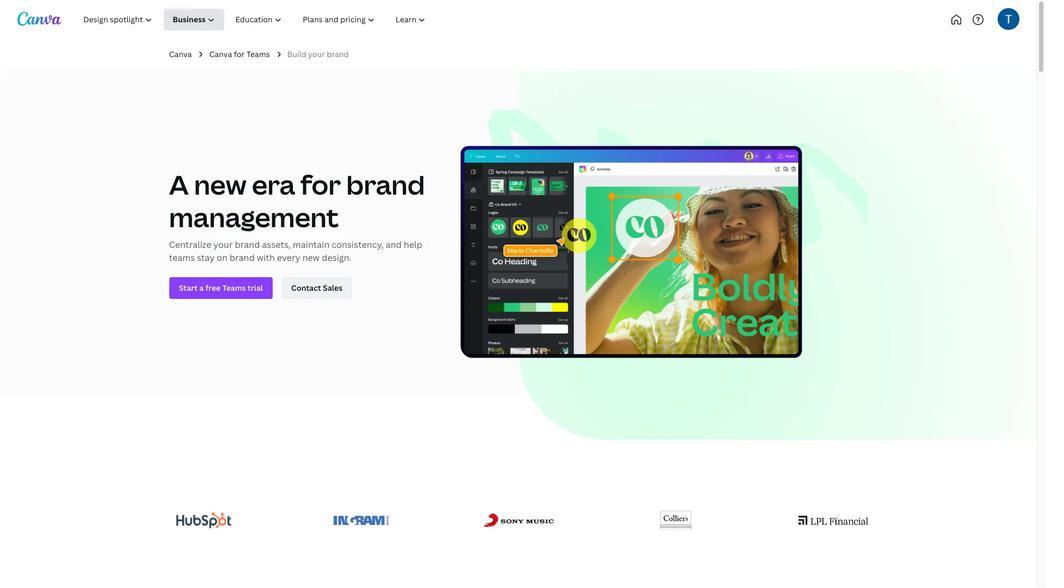 Task type: locate. For each thing, give the bounding box(es) containing it.
new right "a"
[[194, 167, 247, 203]]

new down maintain
[[303, 252, 320, 264]]

0 vertical spatial new
[[194, 167, 247, 203]]

1 horizontal spatial new
[[303, 252, 320, 264]]

colliers international image
[[660, 505, 692, 537]]

build your brand
[[287, 49, 349, 59]]

1 horizontal spatial for
[[300, 167, 341, 203]]

for inside the a new era for brand management centralize your brand assets, maintain consistency, and help teams stay on brand with every new design.
[[300, 167, 341, 203]]

your up the on
[[214, 239, 233, 251]]

maintain
[[293, 239, 330, 251]]

1 horizontal spatial your
[[308, 49, 325, 59]]

0 vertical spatial for
[[234, 49, 245, 59]]

every
[[277, 252, 300, 264]]

0 vertical spatial your
[[308, 49, 325, 59]]

a
[[169, 167, 189, 203]]

stay
[[197, 252, 215, 264]]

1 vertical spatial your
[[214, 239, 233, 251]]

your right build
[[308, 49, 325, 59]]

consistency,
[[332, 239, 384, 251]]

assets,
[[262, 239, 291, 251]]

a new era for brand management centralize your brand assets, maintain consistency, and help teams stay on brand with every new design.
[[169, 167, 425, 264]]

canva
[[169, 49, 192, 59], [209, 49, 232, 59]]

for right 'era'
[[300, 167, 341, 203]]

1 horizontal spatial canva
[[209, 49, 232, 59]]

brand
[[327, 49, 349, 59], [346, 167, 425, 203], [235, 239, 260, 251], [230, 252, 255, 264]]

for left teams
[[234, 49, 245, 59]]

0 horizontal spatial your
[[214, 239, 233, 251]]

teams
[[169, 252, 195, 264]]

for
[[234, 49, 245, 59], [300, 167, 341, 203]]

canva for canva
[[169, 49, 192, 59]]

canva for teams
[[209, 49, 270, 59]]

0 horizontal spatial new
[[194, 167, 247, 203]]

lpl financial image
[[798, 517, 868, 526]]

new
[[194, 167, 247, 203], [303, 252, 320, 264]]

teams
[[247, 49, 270, 59]]

with
[[257, 252, 275, 264]]

top level navigation element
[[74, 9, 472, 30]]

0 horizontal spatial canva
[[169, 49, 192, 59]]

canva link
[[169, 48, 192, 61]]

2 canva from the left
[[209, 49, 232, 59]]

1 canva from the left
[[169, 49, 192, 59]]

1 vertical spatial for
[[300, 167, 341, 203]]

your
[[308, 49, 325, 59], [214, 239, 233, 251]]

build
[[287, 49, 306, 59]]

management
[[169, 200, 339, 235]]

0 horizontal spatial for
[[234, 49, 245, 59]]

1 vertical spatial new
[[303, 252, 320, 264]]



Task type: describe. For each thing, give the bounding box(es) containing it.
design.
[[322, 252, 352, 264]]

frame 10288828 (3) image
[[519, 70, 1037, 441]]

centralize
[[169, 239, 211, 251]]

canva for canva for teams
[[209, 49, 232, 59]]

hubspot image
[[176, 513, 231, 529]]

and
[[386, 239, 402, 251]]

help
[[404, 239, 422, 251]]

ingram miro image
[[334, 517, 389, 526]]

sony music image
[[484, 514, 553, 528]]

on
[[217, 252, 227, 264]]

canva for teams link
[[209, 48, 270, 61]]

hero foreground img image
[[460, 110, 868, 359]]

your inside the a new era for brand management centralize your brand assets, maintain consistency, and help teams stay on brand with every new design.
[[214, 239, 233, 251]]

era
[[252, 167, 295, 203]]



Task type: vqa. For each thing, say whether or not it's contained in the screenshot.
the bottommost the for
yes



